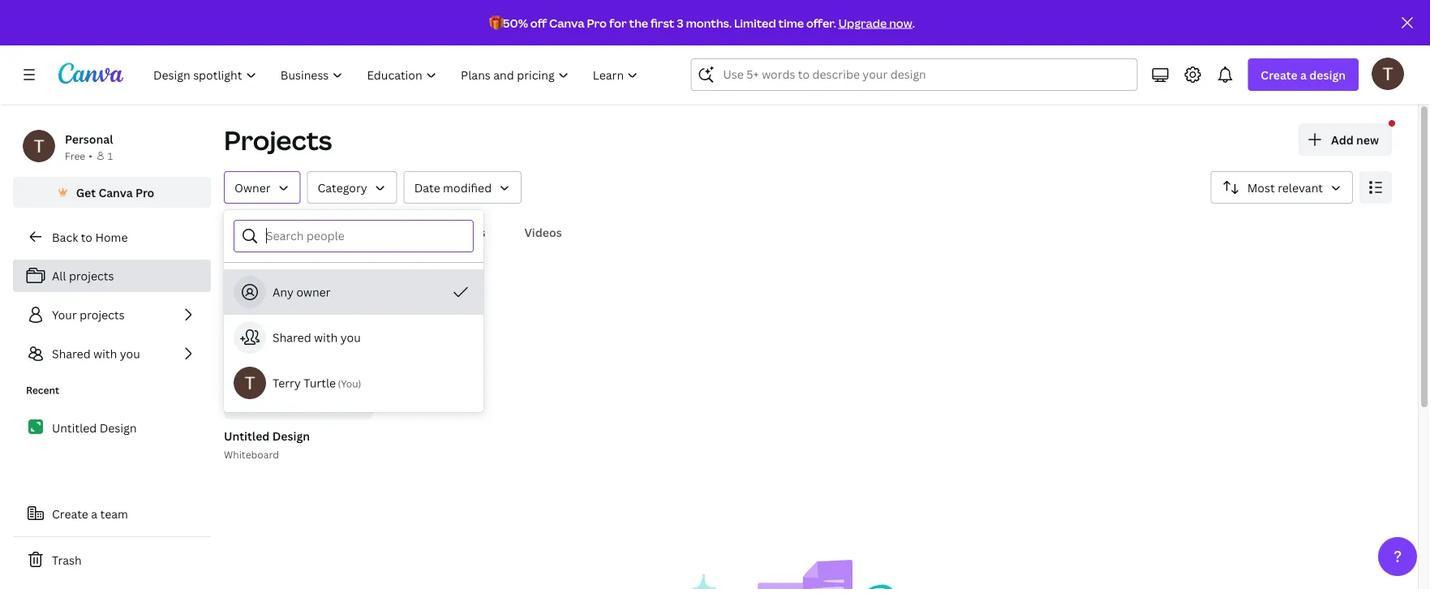 Task type: vqa. For each thing, say whether or not it's contained in the screenshot.
06.
no



Task type: describe. For each thing, give the bounding box(es) containing it.
any
[[273, 284, 294, 300]]

)
[[358, 377, 361, 390]]

trash
[[52, 552, 82, 568]]

terry turtle option
[[224, 360, 484, 406]]

create a design
[[1261, 67, 1346, 82]]

create a team button
[[13, 497, 211, 530]]

create a team
[[52, 506, 128, 521]]

your projects link
[[13, 299, 211, 331]]

•
[[89, 149, 92, 162]]

back
[[52, 229, 78, 245]]

you
[[341, 377, 358, 390]]

all button
[[224, 217, 252, 247]]

your
[[52, 307, 77, 322]]

get canva pro button
[[13, 177, 211, 208]]

(
[[338, 377, 341, 390]]

limited
[[734, 15, 776, 30]]

videos
[[525, 224, 562, 240]]

create for create a design
[[1261, 67, 1298, 82]]

modified
[[443, 180, 492, 195]]

projects for all projects
[[69, 268, 114, 284]]

design
[[1310, 67, 1346, 82]]

free •
[[65, 149, 92, 162]]

you for 'shared with you' link on the bottom left of the page
[[120, 346, 140, 361]]

terry
[[273, 375, 301, 391]]

1 horizontal spatial pro
[[587, 15, 607, 30]]

shared with you for shared with you button
[[273, 330, 361, 345]]

untitled for untitled design
[[52, 420, 97, 435]]

back to home
[[52, 229, 128, 245]]

add new
[[1331, 132, 1379, 147]]

owner
[[296, 284, 331, 300]]

.
[[912, 15, 915, 30]]

any owner option
[[224, 269, 484, 315]]

a for design
[[1301, 67, 1307, 82]]

any owner
[[273, 284, 331, 300]]

get
[[76, 185, 96, 200]]

design for untitled design
[[100, 420, 137, 435]]

all projects
[[52, 268, 114, 284]]

free
[[65, 149, 85, 162]]

projects for your projects
[[80, 307, 125, 322]]

shared with you option
[[224, 315, 484, 360]]

add
[[1331, 132, 1354, 147]]

you for shared with you button
[[341, 330, 361, 345]]

months.
[[686, 15, 732, 30]]

0 horizontal spatial recent
[[26, 383, 59, 397]]

to
[[81, 229, 92, 245]]

a for team
[[91, 506, 97, 521]]

images button
[[440, 217, 492, 247]]

terry turtle image
[[1372, 57, 1404, 90]]

all for all projects
[[52, 268, 66, 284]]

the
[[629, 15, 648, 30]]

shared for shared with you button
[[273, 330, 311, 345]]

🎁
[[489, 15, 501, 30]]

whiteboard
[[224, 447, 279, 461]]

shared with you link
[[13, 338, 211, 370]]

first
[[651, 15, 675, 30]]

Sort by button
[[1211, 171, 1353, 204]]

upgrade
[[839, 15, 887, 30]]

offer.
[[806, 15, 836, 30]]

most relevant
[[1248, 180, 1323, 195]]

for
[[609, 15, 627, 30]]



Task type: locate. For each thing, give the bounding box(es) containing it.
shared with you up 'terry turtle ( you )'
[[273, 330, 361, 345]]

relevant
[[1278, 180, 1323, 195]]

most
[[1248, 180, 1275, 195]]

projects down back to home
[[69, 268, 114, 284]]

shared inside button
[[273, 330, 311, 345]]

pro inside get canva pro button
[[135, 185, 154, 200]]

0 vertical spatial a
[[1301, 67, 1307, 82]]

list
[[13, 260, 211, 370]]

1 vertical spatial shared
[[52, 346, 91, 361]]

0 vertical spatial recent
[[224, 268, 292, 295]]

design for untitled design whiteboard
[[272, 428, 310, 443]]

untitled for untitled design whiteboard
[[224, 428, 270, 443]]

1 horizontal spatial a
[[1301, 67, 1307, 82]]

a inside button
[[91, 506, 97, 521]]

1 vertical spatial canva
[[98, 185, 133, 200]]

all down owner
[[230, 224, 245, 240]]

with down your projects link
[[93, 346, 117, 361]]

1
[[108, 149, 113, 162]]

a inside dropdown button
[[1301, 67, 1307, 82]]

design inside untitled design link
[[100, 420, 137, 435]]

design inside untitled design whiteboard
[[272, 428, 310, 443]]

0 horizontal spatial all
[[52, 268, 66, 284]]

now
[[889, 15, 912, 30]]

0 horizontal spatial canva
[[98, 185, 133, 200]]

images
[[446, 224, 486, 240]]

home
[[95, 229, 128, 245]]

create for create a team
[[52, 506, 88, 521]]

create
[[1261, 67, 1298, 82], [52, 506, 88, 521]]

recent down all button
[[224, 268, 292, 295]]

pro up "back to home" link
[[135, 185, 154, 200]]

1 vertical spatial you
[[120, 346, 140, 361]]

1 vertical spatial a
[[91, 506, 97, 521]]

0 horizontal spatial a
[[91, 506, 97, 521]]

canva right off
[[549, 15, 585, 30]]

Owner button
[[224, 171, 301, 204]]

create left design
[[1261, 67, 1298, 82]]

1 vertical spatial create
[[52, 506, 88, 521]]

off
[[530, 15, 547, 30]]

0 horizontal spatial design
[[100, 420, 137, 435]]

recent up untitled design
[[26, 383, 59, 397]]

with
[[314, 330, 338, 345], [93, 346, 117, 361]]

Date modified button
[[404, 171, 522, 204]]

untitled inside untitled design whiteboard
[[224, 428, 270, 443]]

shared for 'shared with you' link on the bottom left of the page
[[52, 346, 91, 361]]

list box containing any owner
[[224, 269, 484, 406]]

1 vertical spatial projects
[[80, 307, 125, 322]]

3
[[677, 15, 684, 30]]

recent
[[224, 268, 292, 295], [26, 383, 59, 397]]

all
[[230, 224, 245, 240], [52, 268, 66, 284]]

design
[[100, 420, 137, 435], [272, 428, 310, 443]]

0 horizontal spatial untitled
[[52, 420, 97, 435]]

untitled design whiteboard
[[224, 428, 310, 461]]

you inside button
[[341, 330, 361, 345]]

videos button
[[518, 217, 568, 247]]

you down any owner 'button'
[[341, 330, 361, 345]]

1 vertical spatial with
[[93, 346, 117, 361]]

0 horizontal spatial shared
[[52, 346, 91, 361]]

list box
[[224, 269, 484, 406]]

untitled design
[[52, 420, 137, 435]]

projects
[[69, 268, 114, 284], [80, 307, 125, 322]]

upgrade now button
[[839, 15, 912, 30]]

turtle
[[304, 375, 336, 391]]

1 vertical spatial all
[[52, 268, 66, 284]]

1 horizontal spatial create
[[1261, 67, 1298, 82]]

all inside button
[[230, 224, 245, 240]]

projects right 'your' at the left bottom of page
[[80, 307, 125, 322]]

terry turtle ( you )
[[273, 375, 361, 391]]

create inside "create a design" dropdown button
[[1261, 67, 1298, 82]]

1 horizontal spatial with
[[314, 330, 338, 345]]

shared with you inside button
[[273, 330, 361, 345]]

shared with you down your projects
[[52, 346, 140, 361]]

projects
[[224, 123, 332, 158]]

shared down 'your' at the left bottom of page
[[52, 346, 91, 361]]

0 vertical spatial pro
[[587, 15, 607, 30]]

create left team
[[52, 506, 88, 521]]

back to home link
[[13, 221, 211, 253]]

with inside 'shared with you' link
[[93, 346, 117, 361]]

1 horizontal spatial shared with you
[[273, 330, 361, 345]]

shared with you button
[[224, 315, 484, 360]]

folders button
[[278, 217, 332, 247]]

all up 'your' at the left bottom of page
[[52, 268, 66, 284]]

shared up 'terry' at bottom left
[[273, 330, 311, 345]]

shared with you for 'shared with you' link on the bottom left of the page
[[52, 346, 140, 361]]

0 vertical spatial you
[[341, 330, 361, 345]]

pro
[[587, 15, 607, 30], [135, 185, 154, 200]]

1 horizontal spatial canva
[[549, 15, 585, 30]]

0 vertical spatial canva
[[549, 15, 585, 30]]

owner
[[234, 180, 271, 195]]

Category button
[[307, 171, 397, 204]]

with inside shared with you button
[[314, 330, 338, 345]]

create inside create a team button
[[52, 506, 88, 521]]

all projects link
[[13, 260, 211, 292]]

0 vertical spatial all
[[230, 224, 245, 240]]

1 vertical spatial recent
[[26, 383, 59, 397]]

create a design button
[[1248, 58, 1359, 91]]

untitled design button
[[224, 426, 310, 446]]

canva inside button
[[98, 185, 133, 200]]

1 vertical spatial pro
[[135, 185, 154, 200]]

top level navigation element
[[143, 58, 652, 91]]

0 vertical spatial with
[[314, 330, 338, 345]]

with for 'shared with you' link on the bottom left of the page
[[93, 346, 117, 361]]

0 horizontal spatial create
[[52, 506, 88, 521]]

folders
[[284, 224, 325, 240]]

0 vertical spatial shared with you
[[273, 330, 361, 345]]

date
[[414, 180, 440, 195]]

None search field
[[691, 58, 1138, 91]]

date modified
[[414, 180, 492, 195]]

a
[[1301, 67, 1307, 82], [91, 506, 97, 521]]

🎁 50% off canva pro for the first 3 months. limited time offer. upgrade now .
[[489, 15, 915, 30]]

shared with you
[[273, 330, 361, 345], [52, 346, 140, 361]]

a left design
[[1301, 67, 1307, 82]]

team
[[100, 506, 128, 521]]

0 horizontal spatial pro
[[135, 185, 154, 200]]

shared
[[273, 330, 311, 345], [52, 346, 91, 361]]

0 horizontal spatial shared with you
[[52, 346, 140, 361]]

untitled design link
[[13, 411, 211, 445]]

you
[[341, 330, 361, 345], [120, 346, 140, 361]]

0 horizontal spatial with
[[93, 346, 117, 361]]

you down your projects link
[[120, 346, 140, 361]]

time
[[778, 15, 804, 30]]

untitled
[[52, 420, 97, 435], [224, 428, 270, 443]]

your projects
[[52, 307, 125, 322]]

trash link
[[13, 544, 211, 576]]

canva
[[549, 15, 585, 30], [98, 185, 133, 200]]

0 vertical spatial create
[[1261, 67, 1298, 82]]

0 vertical spatial projects
[[69, 268, 114, 284]]

category
[[318, 180, 367, 195]]

any owner button
[[224, 269, 484, 315]]

1 horizontal spatial shared
[[273, 330, 311, 345]]

a left team
[[91, 506, 97, 521]]

1 horizontal spatial design
[[272, 428, 310, 443]]

with for shared with you button
[[314, 330, 338, 345]]

1 horizontal spatial recent
[[224, 268, 292, 295]]

design up whiteboard
[[272, 428, 310, 443]]

with up the turtle
[[314, 330, 338, 345]]

add new button
[[1299, 123, 1392, 156]]

0 vertical spatial shared
[[273, 330, 311, 345]]

design down 'shared with you' link on the bottom left of the page
[[100, 420, 137, 435]]

list containing all projects
[[13, 260, 211, 370]]

pro left for
[[587, 15, 607, 30]]

personal
[[65, 131, 113, 146]]

1 horizontal spatial all
[[230, 224, 245, 240]]

0 horizontal spatial you
[[120, 346, 140, 361]]

new
[[1357, 132, 1379, 147]]

Search people search field
[[266, 221, 463, 252]]

canva right get
[[98, 185, 133, 200]]

get canva pro
[[76, 185, 154, 200]]

you inside list
[[120, 346, 140, 361]]

50%
[[503, 15, 528, 30]]

1 horizontal spatial untitled
[[224, 428, 270, 443]]

1 horizontal spatial you
[[341, 330, 361, 345]]

all for all
[[230, 224, 245, 240]]

Search search field
[[723, 59, 1105, 90]]

1 vertical spatial shared with you
[[52, 346, 140, 361]]



